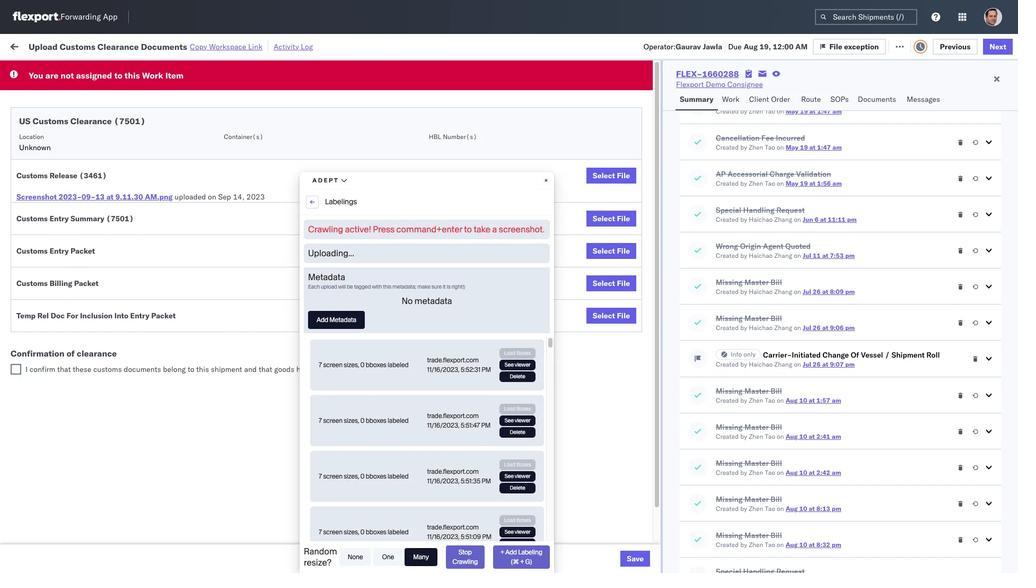 Task type: vqa. For each thing, say whether or not it's contained in the screenshot.
the Active
no



Task type: locate. For each thing, give the bounding box(es) containing it.
at inside the ap accessorial charge validation created by zhen tao on may 19 at 1:56 am
[[810, 179, 816, 187]]

hlxu6269489, down the ap accessorial charge validation created by zhen tao on may 19 at 1:56 am
[[747, 200, 801, 209]]

tao for cancellation fee incurred created by zhen tao on may 19 at 1:47 am
[[765, 143, 776, 151]]

0 vertical spatial gaurav
[[676, 42, 702, 51]]

23, for 2022
[[245, 293, 257, 303]]

operator
[[903, 86, 929, 94]]

zhen down client order
[[749, 107, 764, 115]]

pm down deadline on the left of page
[[202, 106, 214, 116]]

master up '--'
[[745, 386, 769, 396]]

4, down container(s)
[[250, 153, 257, 163]]

flex-1889466
[[617, 246, 672, 256], [617, 270, 672, 279], [617, 293, 672, 303], [617, 317, 672, 326]]

2 2130387 from the top
[[640, 387, 672, 396]]

at inside wrong origin agent quoted created by haichao zhang on jul 11 at 7:53 pm
[[823, 252, 829, 259]]

numbers inside "container numbers"
[[690, 91, 716, 99]]

los for 3rd schedule pickup from los angeles, ca button from the top
[[100, 199, 112, 209]]

file for customs release (3461)
[[617, 171, 630, 180]]

zhen up missing master bill created by zhen tao on aug 10 at 8:32 pm on the right bottom of the page
[[749, 505, 764, 513]]

appointment for 1st the 'schedule delivery appointment' link from the top
[[87, 106, 130, 115]]

jan
[[229, 363, 241, 373]]

lhuu7894563, uetu5238478 up info only
[[690, 316, 798, 326]]

2 omkar savant from the top
[[903, 293, 950, 303]]

1 bill from the top
[[771, 278, 782, 287]]

3 integration from the top
[[488, 433, 525, 443]]

tao inside missing master bill created by zhen tao on aug 10 at 2:41 am
[[765, 432, 776, 440]]

tao down '--'
[[765, 432, 776, 440]]

work down flexport demo consignee link
[[723, 94, 740, 104]]

sops button
[[827, 90, 854, 110]]

0 vertical spatial flexport demo consignee
[[677, 80, 763, 89]]

tao inside missing master bill created by zhen tao on aug 10 at 1:57 am
[[765, 396, 776, 404]]

0 vertical spatial packet
[[71, 246, 95, 256]]

vandelay for vandelay
[[415, 410, 446, 419]]

3 jul from the top
[[803, 324, 812, 332]]

3 flex-2130387 from the top
[[617, 433, 672, 443]]

0 vertical spatial summary
[[680, 94, 714, 104]]

0 horizontal spatial to
[[114, 70, 123, 81]]

zhang for missing master bill created by haichao zhang on jul 26 at 9:06 pm
[[775, 324, 793, 332]]

1 karl from the top
[[579, 363, 593, 373]]

ca for fourth schedule pickup from los angeles, ca button from the bottom
[[145, 153, 155, 162]]

1:47 down route
[[818, 107, 831, 115]]

missing for missing master bill created by zhen tao on aug 10 at 8:13 pm
[[716, 495, 743, 504]]

Search Shipments (/) text field
[[816, 9, 918, 25]]

hlxu6269489, up handling
[[747, 176, 801, 186]]

select for customs release (3461)
[[593, 171, 616, 180]]

1 appointment from the top
[[87, 106, 130, 115]]

workspace
[[209, 42, 246, 51]]

schedule pickup from los angeles, ca down upload customs clearance documents button
[[24, 246, 155, 255]]

clearance
[[77, 348, 117, 359]]

0 vertical spatial 23,
[[245, 293, 257, 303]]

on inside wrong origin agent quoted created by haichao zhang on jul 11 at 7:53 pm
[[794, 252, 802, 259]]

10 inside "missing master bill created by zhen tao on aug 10 at 8:13 pm"
[[800, 505, 808, 513]]

1 horizontal spatial :
[[247, 66, 249, 73]]

5 by from the top
[[741, 252, 748, 259]]

pm for missing master bill created by haichao zhang on jul 26 at 8:09 pm
[[846, 288, 855, 296]]

1 horizontal spatial customs
[[333, 365, 361, 374]]

1 vertical spatial entry
[[50, 246, 69, 256]]

created inside wrong origin agent quoted created by haichao zhang on jul 11 at 7:53 pm
[[716, 252, 739, 259]]

: right the 'not'
[[77, 66, 79, 73]]

0 vertical spatial pst,
[[211, 293, 227, 303]]

2 fcl from the top
[[366, 153, 380, 163]]

1 vertical spatial documents
[[858, 94, 897, 104]]

carrier-initiated change of vessel / shipment roll
[[764, 350, 941, 360]]

pm right 8:30
[[198, 363, 209, 373]]

schedule pickup from los angeles, ca for msdu7304509
[[24, 339, 155, 349]]

created inside missing master bill created by zhen tao on aug 10 at 8:32 pm
[[716, 541, 739, 549]]

master for missing master bill created by zhen tao on aug 10 at 8:13 pm
[[745, 495, 769, 504]]

pm for first the 'schedule delivery appointment' link from the bottom
[[198, 363, 209, 373]]

1 flex-1889466 from the top
[[617, 246, 672, 256]]

on inside special handling request created by haichao zhang on jun 6 at 11:11 pm
[[794, 215, 802, 223]]

on down charge
[[777, 179, 785, 187]]

1 horizontal spatial work
[[142, 70, 163, 81]]

jul inside "missing master bill created by haichao zhang on jul 26 at 9:06 pm"
[[803, 324, 812, 332]]

1 vertical spatial 1:47
[[818, 143, 831, 151]]

snoozed :
[[222, 66, 249, 73]]

schedule for first the 'schedule delivery appointment' link from the bottom
[[24, 363, 56, 372]]

ceau7522281, hlxu6269489, hlxu8034992 up handling
[[690, 176, 855, 186]]

11 created from the top
[[716, 469, 739, 476]]

1 horizontal spatial flexport
[[677, 80, 704, 89]]

1 resize handle column header from the left
[[161, 82, 174, 573]]

10 left 2:42
[[800, 469, 808, 476]]

6 by from the top
[[741, 288, 748, 296]]

msdu7304509
[[690, 340, 744, 349]]

(7501) for customs entry summary (7501)
[[106, 214, 134, 223]]

wrong origin agent quoted created by haichao zhang on jul 11 at 7:53 pm
[[716, 241, 855, 259]]

haichao inside special handling request created by haichao zhang on jun 6 at 11:11 pm
[[749, 215, 773, 223]]

4 2022 from the top
[[259, 200, 277, 209]]

1 vertical spatial may 19 at 1:47 am button
[[786, 143, 842, 151]]

5 select file button from the top
[[587, 308, 637, 324]]

master down missing master bill created by zhen tao on aug 10 at 2:41 am
[[745, 458, 769, 468]]

missing inside missing master bill created by zhen tao on aug 10 at 8:32 pm
[[716, 531, 743, 540]]

by inside cancellation fee incurred created by zhen tao on may 19 at 1:47 am
[[741, 143, 748, 151]]

2 zhang from the top
[[775, 252, 793, 259]]

0 horizontal spatial agent
[[763, 241, 784, 251]]

i
[[25, 365, 28, 374]]

4 jul from the top
[[803, 360, 812, 368]]

4 lagerfeld from the top
[[595, 457, 626, 466]]

assigned
[[76, 70, 112, 81]]

pm inside "missing master bill created by zhen tao on aug 10 at 8:13 pm"
[[832, 505, 842, 513]]

appointment for second the 'schedule delivery appointment' link from the bottom of the page
[[87, 269, 130, 279]]

omkar savant for lhuu7894563, uetu5238478
[[903, 293, 950, 303]]

2 vertical spatial 26
[[813, 360, 821, 368]]

1 horizontal spatial gaurav
[[903, 106, 927, 116]]

1 schedule from the top
[[24, 106, 56, 115]]

vandelay
[[415, 410, 446, 419], [488, 410, 519, 419]]

5 2130387 from the top
[[640, 527, 672, 536]]

special
[[716, 205, 742, 215]]

schedule left the "2023-"
[[24, 199, 56, 209]]

2 vertical spatial zimu3048342
[[763, 550, 814, 560]]

5 lagerfeld from the top
[[595, 480, 626, 489]]

packet for customs entry packet
[[71, 246, 95, 256]]

schedule pickup from los angeles, ca for ceau7522281, hlxu6269489, hlxu8034992
[[24, 129, 155, 139]]

8 karl from the top
[[579, 550, 593, 560]]

schedule pickup from los angeles, ca link for lhuu7894563, uetu5238478
[[24, 245, 155, 256]]

los inside confirm pickup from los angeles, ca 'link'
[[96, 293, 108, 302]]

activity log
[[274, 42, 313, 51]]

0 vertical spatial omkar savant
[[903, 153, 950, 163]]

5 flex-1846748 from the top
[[617, 200, 672, 209]]

am down sops
[[833, 107, 842, 115]]

2 horizontal spatial work
[[723, 94, 740, 104]]

0 vertical spatial may
[[786, 107, 799, 115]]

2022 for 1st the 'schedule delivery appointment' link from the top
[[259, 106, 277, 116]]

tao inside "missing master bill created by zhen tao on aug 10 at 8:13 pm"
[[765, 505, 776, 513]]

created inside missing master bill created by zhen tao on aug 10 at 2:41 am
[[716, 432, 739, 440]]

created inside "missing master bill created by zhen tao on aug 10 at 8:13 pm"
[[716, 505, 739, 513]]

7:53
[[830, 252, 844, 259]]

0 vertical spatial work
[[116, 41, 135, 51]]

messages button
[[903, 90, 946, 110]]

by for missing master bill created by zhen tao on aug 10 at 2:42 am
[[741, 469, 748, 476]]

4 master from the top
[[745, 422, 769, 432]]

5 bill from the top
[[771, 458, 782, 468]]

appointment for third the 'schedule delivery appointment' link from the bottom of the page
[[87, 176, 130, 185]]

ocean fcl
[[342, 106, 380, 116], [342, 153, 380, 163], [342, 176, 380, 186], [342, 200, 380, 209], [342, 223, 380, 233], [342, 246, 380, 256], [342, 270, 380, 279], [342, 317, 380, 326], [342, 340, 380, 349], [342, 363, 380, 373], [342, 387, 380, 396], [342, 410, 380, 419], [342, 457, 380, 466], [342, 480, 380, 489], [342, 503, 380, 513], [342, 527, 380, 536], [342, 550, 380, 560]]

0 horizontal spatial that
[[57, 365, 71, 374]]

batch
[[959, 41, 980, 51]]

at down validation
[[810, 179, 816, 187]]

schedule for schedule pickup from rotterdam, netherlands link
[[24, 381, 56, 390]]

zhang down quoted
[[775, 252, 793, 259]]

tao
[[765, 107, 776, 115], [765, 143, 776, 151], [765, 179, 776, 187], [765, 396, 776, 404], [765, 432, 776, 440], [765, 469, 776, 476], [765, 505, 776, 513], [765, 541, 776, 549]]

(3461)
[[79, 171, 107, 180]]

2 vertical spatial 19
[[801, 179, 808, 187]]

pm up uploaded
[[202, 153, 214, 163]]

lhuu7894563, uetu5238478 down wrong
[[690, 270, 798, 279]]

0 vertical spatial 1:47
[[818, 107, 831, 115]]

bookings
[[488, 340, 519, 349]]

abcdefg78456546 up "maeu9736123"
[[763, 317, 834, 326]]

2023 right jan
[[256, 363, 275, 373]]

4 4, from the top
[[250, 200, 257, 209]]

19 down incurred
[[801, 143, 808, 151]]

resize handle column header for flex id
[[672, 82, 685, 573]]

pickup up release
[[58, 153, 81, 162]]

bill for missing master bill created by haichao zhang on jul 26 at 9:06 pm
[[771, 314, 782, 323]]

0 horizontal spatial client
[[415, 86, 433, 94]]

omkar
[[903, 153, 926, 163], [903, 293, 926, 303]]

schedule for third the 'schedule delivery appointment' link from the bottom of the page
[[24, 176, 56, 185]]

1 uetu5238478 from the top
[[747, 246, 798, 256]]

delivery for gvcu5265864
[[58, 363, 85, 372]]

zhen for cancellation fee incurred created by zhen tao on may 19 at 1:47 am
[[749, 143, 764, 151]]

angeles,
[[114, 129, 143, 139], [114, 153, 143, 162], [114, 199, 143, 209], [114, 246, 143, 255], [110, 293, 139, 302], [114, 339, 143, 349]]

schedule delivery appointment link down workitem button
[[24, 105, 130, 116]]

1 vertical spatial packet
[[74, 279, 99, 288]]

1 11:59 from the top
[[180, 106, 201, 116]]

missing inside missing master bill created by haichao zhang on jul 26 at 8:09 pm
[[716, 278, 743, 287]]

1 vertical spatial (7501)
[[106, 214, 134, 223]]

1 select from the top
[[593, 171, 616, 180]]

0 vertical spatial flex-2130384
[[617, 457, 672, 466]]

0 horizontal spatial gaurav
[[676, 42, 702, 51]]

2 schedule delivery appointment link from the top
[[24, 175, 130, 186]]

1 omkar savant from the top
[[903, 153, 950, 163]]

19 inside cancellation fee incurred created by zhen tao on may 19 at 1:47 am
[[801, 143, 808, 151]]

from up (3461)
[[83, 153, 98, 162]]

0 vertical spatial agent
[[763, 241, 784, 251]]

ca for schedule pickup from los angeles, ca button for msdu7304509
[[145, 339, 155, 349]]

ceau7522281, down ap
[[690, 200, 745, 209]]

aug left 8:32
[[786, 541, 798, 549]]

bill inside missing master bill created by zhen tao on aug 10 at 8:32 pm
[[771, 531, 782, 540]]

pm left sep
[[202, 200, 214, 209]]

created inside cancellation fee incurred created by zhen tao on may 19 at 1:47 am
[[716, 143, 739, 151]]

created inside missing master bill created by zhen tao on aug 10 at 1:57 am
[[716, 396, 739, 404]]

0 vertical spatial clearance
[[98, 41, 139, 52]]

master inside missing master bill created by zhen tao on aug 10 at 1:57 am
[[745, 386, 769, 396]]

10 inside missing master bill created by zhen tao on aug 10 at 8:32 pm
[[800, 541, 808, 549]]

zhen down "accessorial"
[[749, 179, 764, 187]]

from for schedule pickup from los angeles, ca link corresponding to lhuu7894563, uetu5238478
[[83, 246, 98, 255]]

missing master bill created by zhen tao on aug 10 at 2:41 am
[[716, 422, 842, 440]]

1 vertical spatial flexport
[[415, 340, 443, 349]]

documents button
[[854, 90, 903, 110]]

6 missing from the top
[[716, 495, 743, 504]]

on
[[260, 41, 269, 51], [777, 107, 785, 115], [777, 143, 785, 151], [777, 179, 785, 187], [208, 192, 216, 202], [794, 215, 802, 223], [794, 252, 802, 259], [794, 288, 802, 296], [794, 324, 802, 332], [794, 360, 802, 368], [777, 396, 785, 404], [777, 432, 785, 440], [777, 469, 785, 476], [777, 505, 785, 513], [777, 541, 785, 549]]

4 lhuu7894563, uetu5238478 from the top
[[690, 316, 798, 326]]

savant for ceau7522281, hlxu6269489, hlxu8034992
[[927, 153, 950, 163]]

0 vertical spatial entry
[[50, 214, 69, 223]]

created inside 'missing master bill created by zhen tao on aug 10 at 2:42 am'
[[716, 469, 739, 476]]

by inside special handling request created by haichao zhang on jun 6 at 11:11 pm
[[741, 215, 748, 223]]

0 horizontal spatial flexport demo consignee
[[415, 340, 502, 349]]

carrier-
[[764, 350, 792, 360]]

vessel
[[862, 350, 884, 360]]

upload up by:
[[29, 41, 58, 52]]

pickup down upload customs clearance documents button
[[58, 246, 81, 255]]

created inside special handling request created by haichao zhang on jun 6 at 11:11 pm
[[716, 215, 739, 223]]

3 1889466 from the top
[[640, 293, 672, 303]]

am right 2:42
[[832, 469, 842, 476]]

documents
[[141, 41, 187, 52], [858, 94, 897, 104], [118, 223, 157, 232]]

from up temp rel doc for inclusion into entry packet
[[78, 293, 94, 302]]

jul inside wrong origin agent quoted created by haichao zhang on jul 11 at 7:53 pm
[[803, 252, 812, 259]]

by inside "missing master bill created by zhen tao on aug 10 at 8:13 pm"
[[741, 505, 748, 513]]

work right import
[[116, 41, 135, 51]]

0 vertical spatial jawla
[[703, 42, 723, 51]]

from for 3rd schedule pickup from los angeles, ca link from the top
[[83, 199, 98, 209]]

aug 10 at 1:57 am button
[[786, 396, 842, 404]]

documents inside upload customs clearance documents link
[[118, 223, 157, 232]]

aug inside missing master bill created by zhen tao on aug 10 at 1:57 am
[[786, 396, 798, 404]]

test123456 down the ap accessorial charge validation created by zhen tao on may 19 at 1:56 am
[[763, 200, 808, 209]]

at inside missing master bill created by haichao zhang on jul 26 at 8:09 pm
[[823, 288, 829, 296]]

0 vertical spatial nyku9743990
[[690, 456, 742, 466]]

savant
[[927, 153, 950, 163], [927, 293, 950, 303]]

schedule inside schedule pickup from rotterdam, netherlands
[[24, 381, 56, 390]]

4 by from the top
[[741, 215, 748, 223]]

resize handle column header
[[161, 82, 174, 573], [285, 82, 298, 573], [324, 82, 337, 573], [397, 82, 410, 573], [470, 82, 483, 573], [582, 82, 595, 573], [672, 82, 685, 573], [745, 82, 758, 573], [885, 82, 898, 573], [958, 82, 971, 573], [992, 82, 1004, 573]]

upload customs clearance documents copy workspace link
[[29, 41, 263, 52]]

appointment up 13
[[87, 176, 130, 185]]

client order button
[[745, 90, 798, 110]]

2 uetu5238478 from the top
[[747, 270, 798, 279]]

documents inside documents button
[[858, 94, 897, 104]]

order
[[772, 94, 791, 104]]

4 ceau7522281, from the top
[[690, 176, 745, 186]]

customs inside button
[[50, 223, 80, 232]]

2 10 from the top
[[800, 432, 808, 440]]

customs up 'customs entry packet'
[[50, 223, 80, 232]]

haichao inside "missing master bill created by haichao zhang on jul 26 at 9:06 pm"
[[749, 324, 773, 332]]

select file button for customs billing packet
[[587, 275, 637, 291]]

flex
[[600, 86, 612, 94]]

pm right 8:09
[[846, 288, 855, 296]]

schedule delivery appointment button up the "2023-"
[[24, 175, 130, 187]]

5 zhen from the top
[[749, 432, 764, 440]]

aug inside 'missing master bill created by zhen tao on aug 10 at 2:42 am'
[[786, 469, 798, 476]]

0 vertical spatial to
[[114, 70, 123, 81]]

5 select file from the top
[[593, 311, 630, 320]]

at left 8:13
[[809, 505, 815, 513]]

pm inside missing master bill created by haichao zhang on jul 26 at 8:09 pm
[[846, 288, 855, 296]]

3 select file button from the top
[[587, 243, 637, 259]]

0 vertical spatial 26
[[813, 288, 821, 296]]

tao up '--'
[[765, 396, 776, 404]]

0 horizontal spatial vandelay
[[415, 410, 446, 419]]

2 lhuu7894563, from the top
[[690, 270, 745, 279]]

0 horizontal spatial origin
[[741, 241, 762, 251]]

tao inside 'missing master bill created by zhen tao on aug 10 at 2:42 am'
[[765, 469, 776, 476]]

on inside missing master bill created by zhen tao on aug 10 at 2:41 am
[[777, 432, 785, 440]]

test123456 down created by zhen tao on may 19 at 1:47 am
[[763, 130, 808, 139]]

flex-1662119
[[617, 410, 672, 419]]

clearance inside button
[[82, 223, 116, 232]]

test123456
[[763, 106, 808, 116], [763, 130, 808, 139], [763, 153, 808, 163], [763, 176, 808, 186], [763, 200, 808, 209], [763, 223, 808, 233]]

select file button for customs entry summary (7501)
[[587, 211, 637, 227]]

missing inside "missing master bill created by haichao zhang on jul 26 at 9:06 pm"
[[716, 314, 743, 323]]

2022
[[259, 106, 277, 116], [259, 130, 277, 139], [259, 153, 277, 163], [259, 200, 277, 209], [258, 293, 277, 303]]

0 vertical spatial 19
[[801, 107, 808, 115]]

2 test123456 from the top
[[763, 130, 808, 139]]

pm inside special handling request created by haichao zhang on jun 6 at 11:11 pm
[[848, 215, 857, 223]]

2 vertical spatial entry
[[130, 311, 149, 320]]

activity log button
[[274, 40, 313, 53]]

0 vertical spatial (7501)
[[114, 116, 146, 126]]

may
[[786, 107, 799, 115], [786, 143, 799, 151], [786, 179, 799, 187]]

screenshot 2023-09-13 at 9.11.30 am.png uploaded on sep 14, 2023
[[16, 192, 265, 202]]

by inside missing master bill created by haichao zhang on jul 26 at 8:09 pm
[[741, 288, 748, 296]]

created for missing master bill created by haichao zhang on jul 26 at 9:06 pm
[[716, 324, 739, 332]]

bill inside missing master bill created by zhen tao on aug 10 at 2:41 am
[[771, 422, 782, 432]]

2 vertical spatial may
[[786, 179, 799, 187]]

lhuu7894563, uetu5238478 up "missing master bill created by haichao zhang on jul 26 at 9:06 pm"
[[690, 293, 798, 302]]

3 zhang from the top
[[775, 288, 793, 296]]

pm for missing master bill created by zhen tao on aug 10 at 8:32 pm
[[832, 541, 842, 549]]

that
[[57, 365, 71, 374], [259, 365, 272, 374]]

1 hlxu8034992 from the top
[[803, 106, 855, 116]]

12 fcl from the top
[[366, 410, 380, 419]]

delivery
[[58, 106, 85, 115], [58, 176, 85, 185], [58, 269, 85, 279], [53, 316, 81, 326], [58, 363, 85, 372]]

0 vertical spatial flexport
[[677, 80, 704, 89]]

0 vertical spatial origin
[[741, 241, 762, 251]]

flexport inside flexport demo consignee link
[[677, 80, 704, 89]]

on left aug 10 at 8:32 pm button
[[777, 541, 785, 549]]

this right for
[[125, 70, 140, 81]]

aug inside missing master bill created by zhen tao on aug 10 at 2:41 am
[[786, 432, 798, 440]]

bill up '--'
[[771, 386, 782, 396]]

may down order
[[786, 107, 799, 115]]

1 vertical spatial flex-2130384
[[617, 480, 672, 489]]

pm inside "missing master bill created by haichao zhang on jul 26 at 9:06 pm"
[[846, 324, 855, 332]]

tao for missing master bill created by zhen tao on aug 10 at 1:57 am
[[765, 396, 776, 404]]

pm inside missing master bill created by zhen tao on aug 10 at 8:32 pm
[[832, 541, 842, 549]]

customs
[[60, 41, 95, 52], [33, 116, 68, 126], [16, 171, 48, 180], [16, 214, 48, 223], [50, 223, 80, 232], [16, 246, 48, 256], [16, 279, 48, 288]]

schedule pickup from los angeles, ca button up (3461)
[[24, 152, 155, 164]]

0 vertical spatial savant
[[927, 153, 950, 163]]

master inside missing master bill created by haichao zhang on jul 26 at 8:09 pm
[[745, 278, 769, 287]]

schedule up screenshot
[[24, 176, 56, 185]]

bill inside "missing master bill created by haichao zhang on jul 26 at 9:06 pm"
[[771, 314, 782, 323]]

blocked,
[[131, 66, 157, 73]]

confirm pickup from los angeles, ca
[[24, 293, 151, 302]]

bill
[[771, 278, 782, 287], [771, 314, 782, 323], [771, 386, 782, 396], [771, 422, 782, 432], [771, 458, 782, 468], [771, 495, 782, 504], [771, 531, 782, 540]]

1 vertical spatial upload
[[24, 223, 49, 232]]

los for lhuu7894563, uetu5238478 schedule pickup from los angeles, ca button
[[100, 246, 112, 255]]

10 created from the top
[[716, 432, 739, 440]]

bill for missing master bill created by zhen tao on aug 10 at 2:42 am
[[771, 458, 782, 468]]

batch action button
[[942, 38, 1012, 54]]

schedule pickup from los angeles, ca link down upload customs clearance documents button
[[24, 245, 155, 256]]

hlxu6269489, down client order
[[747, 106, 801, 116]]

vandelay for vandelay west
[[488, 410, 519, 419]]

gaurav
[[676, 42, 702, 51], [903, 106, 927, 116]]

0 horizontal spatial :
[[77, 66, 79, 73]]

1 vertical spatial savant
[[927, 293, 950, 303]]

upload for upload customs clearance documents copy workspace link
[[29, 41, 58, 52]]

2 pst, from the top
[[211, 363, 227, 373]]

bill inside missing master bill created by zhen tao on aug 10 at 1:57 am
[[771, 386, 782, 396]]

angeles, down us customs clearance (7501) in the top left of the page
[[114, 129, 143, 139]]

created inside missing master bill created by haichao zhang on jul 26 at 8:09 pm
[[716, 288, 739, 296]]

due
[[729, 42, 742, 51]]

1 : from the left
[[77, 66, 79, 73]]

1 vertical spatial confirm
[[24, 316, 52, 326]]

schedule delivery appointment for 1st the 'schedule delivery appointment' link from the top
[[24, 106, 130, 115]]

master down '--'
[[745, 422, 769, 432]]

on up missing master bill created by zhen tao on aug 10 at 2:41 am
[[777, 396, 785, 404]]

am inside cancellation fee incurred created by zhen tao on may 19 at 1:47 am
[[833, 143, 842, 151]]

26 left 8:09
[[813, 288, 821, 296]]

bill inside 'missing master bill created by zhen tao on aug 10 at 2:42 am'
[[771, 458, 782, 468]]

pickup inside 'link'
[[53, 293, 76, 302]]

1 horizontal spatial vandelay
[[488, 410, 519, 419]]

schedule pickup from los angeles, ca for lhuu7894563, uetu5238478
[[24, 246, 155, 255]]

tao down fee
[[765, 143, 776, 151]]

2 zhen from the top
[[749, 143, 764, 151]]

am
[[833, 107, 842, 115], [833, 143, 842, 151], [833, 179, 842, 187], [832, 396, 842, 404], [832, 432, 842, 440], [832, 469, 842, 476]]

6 bill from the top
[[771, 495, 782, 504]]

validation
[[797, 169, 832, 179]]

3 gvcu5265864 from the top
[[690, 433, 742, 443]]

bill for missing master bill created by zhen tao on aug 10 at 8:32 pm
[[771, 531, 782, 540]]

1 vertical spatial 2023
[[256, 363, 275, 373]]

zhang inside "missing master bill created by haichao zhang on jul 26 at 9:06 pm"
[[775, 324, 793, 332]]

due aug 19, 12:00 am
[[729, 42, 808, 51]]

1 vertical spatial may
[[786, 143, 799, 151]]

confirm delivery button
[[24, 315, 81, 327]]

created inside "missing master bill created by haichao zhang on jul 26 at 9:06 pm"
[[716, 324, 739, 332]]

16 fcl from the top
[[366, 527, 380, 536]]

am inside missing master bill created by zhen tao on aug 10 at 2:41 am
[[832, 432, 842, 440]]

1 vertical spatial 2130384
[[640, 480, 672, 489]]

on inside missing master bill created by zhen tao on aug 10 at 1:57 am
[[777, 396, 785, 404]]

1 vertical spatial pst,
[[211, 363, 227, 373]]

am inside the ap accessorial charge validation created by zhen tao on may 19 at 1:56 am
[[833, 179, 842, 187]]

master
[[745, 278, 769, 287], [745, 314, 769, 323], [745, 386, 769, 396], [745, 422, 769, 432], [745, 458, 769, 468], [745, 495, 769, 504], [745, 531, 769, 540]]

schedule pickup from los angeles, ca button up these
[[24, 339, 155, 350]]

0 horizontal spatial numbers
[[690, 91, 716, 99]]

at left 2:42
[[809, 469, 815, 476]]

delivery inside confirm delivery link
[[53, 316, 81, 326]]

schedule pickup from los angeles, ca
[[24, 129, 155, 139], [24, 153, 155, 162], [24, 199, 155, 209], [24, 246, 155, 255], [24, 339, 155, 349]]

1 may 19 at 1:47 am button from the top
[[786, 107, 842, 115]]

: for snoozed
[[247, 66, 249, 73]]

26 inside "missing master bill created by haichao zhang on jul 26 at 9:06 pm"
[[813, 324, 821, 332]]

client for client name
[[415, 86, 433, 94]]

None checkbox
[[11, 364, 21, 375]]

7 schedule from the top
[[24, 269, 56, 279]]

2 vertical spatial 2130384
[[640, 550, 672, 560]]

jawla left due
[[703, 42, 723, 51]]

flex-1846748 button
[[600, 104, 675, 119], [600, 104, 675, 119], [600, 127, 675, 142], [600, 127, 675, 142], [600, 150, 675, 165], [600, 150, 675, 165], [600, 174, 675, 189], [600, 174, 675, 189], [600, 197, 675, 212], [600, 197, 675, 212], [600, 220, 675, 235], [600, 220, 675, 235]]

schedule delivery appointment for first the 'schedule delivery appointment' link from the bottom
[[24, 363, 130, 372]]

1 lhuu7894563, from the top
[[690, 246, 745, 256]]

aug inside missing master bill created by zhen tao on aug 10 at 8:32 pm
[[786, 541, 798, 549]]

to right belong at the left
[[188, 365, 194, 374]]

2 2130384 from the top
[[640, 480, 672, 489]]

workitem button
[[6, 84, 163, 95]]

1 horizontal spatial demo
[[706, 80, 726, 89]]

missing for missing master bill created by zhen tao on aug 10 at 8:32 pm
[[716, 531, 743, 540]]

by for cancellation fee incurred created by zhen tao on may 19 at 1:47 am
[[741, 143, 748, 151]]

jaehyung choi - test origin agent
[[903, 363, 1019, 373]]

packet down upload customs clearance documents button
[[71, 246, 95, 256]]

1 schedule pickup from los angeles, ca from the top
[[24, 129, 155, 139]]

0 vertical spatial may 19 at 1:47 am button
[[786, 107, 842, 115]]

5 tao from the top
[[765, 432, 776, 440]]

delivery for ceau7522281, hlxu6269489, hlxu8034992
[[58, 106, 85, 115]]

1 vertical spatial nyku9743990
[[690, 480, 742, 489]]

187 on track
[[244, 41, 288, 51]]

appointment for first the 'schedule delivery appointment' link from the bottom
[[87, 363, 130, 372]]

1 horizontal spatial client
[[750, 94, 770, 104]]

3 2022 from the top
[[259, 153, 277, 163]]

26 inside missing master bill created by haichao zhang on jul 26 at 8:09 pm
[[813, 288, 821, 296]]

ocean
[[342, 106, 364, 116], [438, 106, 460, 116], [511, 106, 533, 116], [438, 130, 460, 139], [342, 153, 364, 163], [438, 153, 460, 163], [511, 153, 533, 163], [342, 176, 364, 186], [511, 176, 533, 186], [342, 200, 364, 209], [342, 223, 364, 233], [438, 223, 460, 233], [511, 223, 533, 233], [342, 246, 364, 256], [438, 246, 460, 256], [511, 246, 533, 256], [342, 270, 364, 279], [511, 270, 533, 279], [438, 293, 460, 303], [511, 293, 533, 303], [342, 317, 364, 326], [511, 317, 533, 326], [342, 340, 364, 349], [342, 363, 364, 373], [342, 387, 364, 396], [342, 410, 364, 419], [342, 457, 364, 466], [342, 480, 364, 489], [342, 503, 364, 513], [342, 527, 364, 536], [342, 550, 364, 560]]

3 19 from the top
[[801, 179, 808, 187]]

may inside the ap accessorial charge validation created by zhen tao on may 19 at 1:56 am
[[786, 179, 799, 187]]

from down upload customs clearance documents button
[[83, 246, 98, 255]]

missing master bill created by zhen tao on aug 10 at 8:13 pm
[[716, 495, 842, 513]]

bill inside missing master bill created by haichao zhang on jul 26 at 8:09 pm
[[771, 278, 782, 287]]

13 fcl from the top
[[366, 457, 380, 466]]

0 vertical spatial confirm
[[24, 293, 52, 302]]

schedule for msdu7304509 schedule pickup from los angeles, ca link
[[24, 339, 56, 349]]

1 vertical spatial origin
[[976, 363, 997, 373]]

by for missing master bill created by zhen tao on aug 10 at 2:41 am
[[741, 432, 748, 440]]

master for missing master bill created by zhen tao on aug 10 at 2:41 am
[[745, 422, 769, 432]]

8 integration from the top
[[488, 550, 525, 560]]

on inside 'missing master bill created by zhen tao on aug 10 at 2:42 am'
[[777, 469, 785, 476]]

zhen up "missing master bill created by zhen tao on aug 10 at 8:13 pm"
[[749, 469, 764, 476]]

app
[[103, 12, 118, 22]]

uetu5238478 down wrong origin agent quoted created by haichao zhang on jul 11 at 7:53 pm
[[747, 270, 798, 279]]

packet for customs billing packet
[[74, 279, 99, 288]]

uetu5238478 up missing master bill created by haichao zhang on jul 26 at 8:09 pm
[[747, 246, 798, 256]]

4 integration from the top
[[488, 457, 525, 466]]

flex-1662119 button
[[600, 407, 675, 422], [600, 407, 675, 422]]

am right 1:57
[[832, 396, 842, 404]]

consignee inside "button"
[[488, 86, 519, 94]]

bill for missing master bill created by haichao zhang on jul 26 at 8:09 pm
[[771, 278, 782, 287]]

zhang inside missing master bill created by haichao zhang on jul 26 at 8:09 pm
[[775, 288, 793, 296]]

2 hlxu8034992 from the top
[[803, 129, 855, 139]]

on up "missing master bill created by zhen tao on aug 10 at 8:13 pm"
[[777, 469, 785, 476]]

am up may 19 at 1:56 am button
[[833, 143, 842, 151]]

zhen for missing master bill created by zhen tao on aug 10 at 2:42 am
[[749, 469, 764, 476]]

0 horizontal spatial demo
[[445, 340, 465, 349]]

11:59 pm pdt, nov 4, 2022 for second schedule pickup from los angeles, ca link from the top of the page
[[180, 153, 277, 163]]

roll
[[927, 350, 941, 360]]

master for missing master bill created by zhen tao on aug 10 at 2:42 am
[[745, 458, 769, 468]]

gaurav up flex-1660288 link
[[676, 42, 702, 51]]

master inside 'missing master bill created by zhen tao on aug 10 at 2:42 am'
[[745, 458, 769, 468]]

maeu9408431 up aug 10 at 1:57 am button
[[763, 387, 817, 396]]

haichao inside missing master bill created by haichao zhang on jul 26 at 8:09 pm
[[749, 288, 773, 296]]

1 10 from the top
[[800, 396, 808, 404]]

zhang for missing master bill created by haichao zhang on jul 26 at 8:09 pm
[[775, 288, 793, 296]]

(7501) for us customs clearance (7501)
[[114, 116, 146, 126]]

pm for missing master bill created by zhen tao on aug 10 at 8:13 pm
[[832, 505, 842, 513]]

at up validation
[[810, 143, 816, 151]]

unknown
[[19, 143, 51, 152]]

10 left 1:57
[[800, 396, 808, 404]]

19 inside the ap accessorial charge validation created by zhen tao on may 19 at 1:56 am
[[801, 179, 808, 187]]

test123456 down request
[[763, 223, 808, 233]]

1660288
[[703, 68, 740, 79]]

select file button for customs entry packet
[[587, 243, 637, 259]]

5 schedule pickup from los angeles, ca link from the top
[[24, 339, 155, 349]]

may 19 at 1:47 am button
[[786, 107, 842, 115], [786, 143, 842, 151]]

tao down charge
[[765, 179, 776, 187]]

resize handle column header for mbl/mawb numbers
[[885, 82, 898, 573]]

2 vertical spatial nyku9743990
[[690, 550, 742, 559]]

shipment
[[211, 365, 242, 374]]

2 vertical spatial clearance
[[82, 223, 116, 232]]

mode
[[342, 86, 359, 94]]

0 horizontal spatial this
[[125, 70, 140, 81]]

1 vertical spatial zimu3048342
[[763, 480, 814, 489]]

zhang inside special handling request created by haichao zhang on jun 6 at 11:11 pm
[[775, 215, 793, 223]]

0 horizontal spatial customs
[[93, 365, 122, 374]]

10 left 8:13
[[800, 505, 808, 513]]

0 vertical spatial this
[[125, 70, 140, 81]]

zhen for missing master bill created by zhen tao on aug 10 at 8:32 pm
[[749, 541, 764, 549]]

select file button
[[587, 168, 637, 184], [587, 211, 637, 227], [587, 243, 637, 259], [587, 275, 637, 291], [587, 308, 637, 324]]

release
[[50, 171, 77, 180]]

9:07
[[830, 360, 844, 368]]

zhen inside missing master bill created by zhen tao on aug 10 at 8:32 pm
[[749, 541, 764, 549]]

maeu9408431 up missing master bill created by zhen tao on aug 10 at 8:32 pm on the right bottom of the page
[[763, 503, 817, 513]]

-
[[573, 363, 577, 373], [954, 363, 958, 373], [573, 387, 577, 396], [763, 410, 768, 419], [768, 410, 772, 419], [573, 433, 577, 443], [573, 457, 577, 466], [573, 480, 577, 489], [573, 503, 577, 513], [573, 527, 577, 536], [573, 550, 577, 560]]

am for missing master bill created by zhen tao on aug 10 at 2:41 am
[[832, 432, 842, 440]]

2 vertical spatial documents
[[118, 223, 157, 232]]

snooze
[[303, 86, 324, 94]]

1 jul from the top
[[803, 252, 812, 259]]

at inside "missing master bill created by zhen tao on aug 10 at 8:13 pm"
[[809, 505, 815, 513]]

4 fcl from the top
[[366, 200, 380, 209]]

jul left 8:09
[[803, 288, 812, 296]]

missing inside missing master bill created by zhen tao on aug 10 at 1:57 am
[[716, 386, 743, 396]]

tao down client order
[[765, 107, 776, 115]]

0 vertical spatial upload
[[29, 41, 58, 52]]

hbl
[[429, 133, 442, 141]]

10 for missing master bill created by zhen tao on aug 10 at 1:57 am
[[800, 396, 808, 404]]

1 vertical spatial 23,
[[243, 363, 255, 373]]

1:47 inside cancellation fee incurred created by zhen tao on may 19 at 1:47 am
[[818, 143, 831, 151]]

am inside 'missing master bill created by zhen tao on aug 10 at 2:42 am'
[[832, 469, 842, 476]]

zhang
[[775, 215, 793, 223], [775, 252, 793, 259], [775, 288, 793, 296], [775, 324, 793, 332], [775, 360, 793, 368]]

1 vertical spatial 26
[[813, 324, 821, 332]]

2 vertical spatial flex-2130384
[[617, 550, 672, 560]]

packet up confirm pickup from los angeles, ca 'link'
[[74, 279, 99, 288]]

5 2022 from the top
[[258, 293, 277, 303]]

6 created from the top
[[716, 288, 739, 296]]

numbers inside 'button'
[[802, 86, 828, 94]]

1 schedule delivery appointment link from the top
[[24, 105, 130, 116]]

1 horizontal spatial to
[[188, 365, 194, 374]]

schedule for ceau7522281, hlxu6269489, hlxu8034992's schedule pickup from los angeles, ca link
[[24, 129, 56, 139]]

1 vertical spatial agent
[[999, 363, 1019, 373]]

demo down 1660288
[[706, 80, 726, 89]]

4,
[[250, 106, 257, 116], [250, 130, 257, 139], [250, 153, 257, 163], [250, 200, 257, 209]]

2 11:59 pm pdt, nov 4, 2022 from the top
[[180, 130, 277, 139]]

5 ocean fcl from the top
[[342, 223, 380, 233]]

0 vertical spatial documents
[[141, 41, 187, 52]]

los up inclusion
[[96, 293, 108, 302]]

5 ceau7522281, from the top
[[690, 200, 745, 209]]

am
[[796, 42, 808, 51]]

0 horizontal spatial work
[[116, 41, 135, 51]]

master inside "missing master bill created by zhen tao on aug 10 at 8:13 pm"
[[745, 495, 769, 504]]

schedule for 1st the 'schedule delivery appointment' link from the top
[[24, 106, 56, 115]]

: for status
[[77, 66, 79, 73]]

3 account from the top
[[543, 433, 571, 443]]

4 schedule pickup from los angeles, ca link from the top
[[24, 245, 155, 256]]

2 master from the top
[[745, 314, 769, 323]]

cleared
[[363, 365, 388, 374]]

3 ceau7522281, from the top
[[690, 153, 745, 162]]

4 select file button from the top
[[587, 275, 637, 291]]

on up 'missing master bill created by zhen tao on aug 10 at 2:42 am'
[[777, 432, 785, 440]]

clearance down workitem button
[[70, 116, 112, 126]]

1 vertical spatial omkar savant
[[903, 293, 950, 303]]

copy workspace link button
[[190, 42, 263, 51]]

customs up customs billing packet at left
[[16, 246, 48, 256]]

4 ocean fcl from the top
[[342, 200, 380, 209]]

ca for confirm pickup from los angeles, ca button
[[141, 293, 151, 302]]

sops
[[831, 94, 849, 104]]

4:00 pm pst, dec 23, 2022
[[180, 293, 277, 303]]

pst, left dec at the left
[[211, 293, 227, 303]]

that down "confirmation of clearance"
[[57, 365, 71, 374]]

haichao for special handling request created by haichao zhang on jun 6 at 11:11 pm
[[749, 215, 773, 223]]

created by haichao zhang on jul 26 at 9:07 pm
[[716, 360, 855, 368]]

5 hlxu6269489, from the top
[[747, 200, 801, 209]]

3 tao from the top
[[765, 179, 776, 187]]

ceau7522281, down special
[[690, 223, 745, 232]]

4 ceau7522281, hlxu6269489, hlxu8034992 from the top
[[690, 176, 855, 186]]

zhen inside "missing master bill created by zhen tao on aug 10 at 8:13 pm"
[[749, 505, 764, 513]]

pst, left jan
[[211, 363, 227, 373]]

16 ocean fcl from the top
[[342, 527, 380, 536]]

10 left 8:32
[[800, 541, 808, 549]]

bill inside "missing master bill created by zhen tao on aug 10 at 8:13 pm"
[[771, 495, 782, 504]]

pm for 3rd schedule pickup from los angeles, ca link from the top
[[202, 200, 214, 209]]

1 horizontal spatial that
[[259, 365, 272, 374]]

11 fcl from the top
[[366, 387, 380, 396]]

pdt,
[[216, 106, 233, 116], [216, 130, 233, 139], [216, 153, 233, 163], [216, 200, 233, 209]]

11 by from the top
[[741, 469, 748, 476]]

incurred
[[776, 133, 806, 143]]

created for missing master bill created by haichao zhang on jul 26 at 8:09 pm
[[716, 288, 739, 296]]

on down incurred
[[777, 143, 785, 151]]

0 horizontal spatial summary
[[71, 214, 104, 223]]



Task type: describe. For each thing, give the bounding box(es) containing it.
4 schedule delivery appointment link from the top
[[24, 362, 130, 373]]

2022 for second schedule pickup from los angeles, ca link from the top of the page
[[259, 153, 277, 163]]

778 at risk
[[196, 41, 232, 51]]

1 fcl from the top
[[366, 106, 380, 116]]

pm inside wrong origin agent quoted created by haichao zhang on jul 11 at 7:53 pm
[[846, 252, 855, 259]]

created for special handling request created by haichao zhang on jun 6 at 11:11 pm
[[716, 215, 739, 223]]

haichao for missing master bill created by haichao zhang on jul 26 at 8:09 pm
[[749, 288, 773, 296]]

aug for missing master bill created by zhen tao on aug 10 at 8:32 pm
[[786, 541, 798, 549]]

documents for upload customs clearance documents
[[118, 223, 157, 232]]

on down initiated
[[794, 360, 802, 368]]

zhang inside wrong origin agent quoted created by haichao zhang on jul 11 at 7:53 pm
[[775, 252, 793, 259]]

at inside missing master bill created by zhen tao on aug 10 at 1:57 am
[[809, 396, 815, 404]]

haichao inside wrong origin agent quoted created by haichao zhang on jul 11 at 7:53 pm
[[749, 252, 773, 259]]

import work button
[[86, 34, 139, 58]]

jul inside missing master bill created by haichao zhang on jul 26 at 8:09 pm
[[803, 288, 812, 296]]

zhen inside the ap accessorial charge validation created by zhen tao on may 19 at 1:56 am
[[749, 179, 764, 187]]

confirmation of clearance
[[11, 348, 117, 359]]

handling
[[744, 205, 775, 215]]

3 ceau7522281, hlxu6269489, hlxu8034992 from the top
[[690, 153, 855, 162]]

from for confirm pickup from los angeles, ca 'link'
[[78, 293, 94, 302]]

tao for missing master bill created by zhen tao on aug 10 at 8:32 pm
[[765, 541, 776, 549]]

los for fourth schedule pickup from los angeles, ca button from the bottom
[[100, 153, 112, 162]]

1 2130384 from the top
[[640, 457, 672, 466]]

at inside missing master bill created by zhen tao on aug 10 at 2:41 am
[[809, 432, 815, 440]]

origin inside wrong origin agent quoted created by haichao zhang on jul 11 at 7:53 pm
[[741, 241, 762, 251]]

1 horizontal spatial jawla
[[929, 106, 947, 116]]

select for customs billing packet
[[593, 279, 616, 288]]

at inside cancellation fee incurred created by zhen tao on may 19 at 1:47 am
[[810, 143, 816, 151]]

6 lagerfeld from the top
[[595, 503, 626, 513]]

select for temp rel doc for inclusion into entry packet
[[593, 311, 616, 320]]

customs left billing
[[16, 279, 48, 288]]

17 ocean fcl from the top
[[342, 550, 380, 560]]

schedule for second schedule pickup from los angeles, ca link from the top of the page
[[24, 153, 56, 162]]

on inside the ap accessorial charge validation created by zhen tao on may 19 at 1:56 am
[[777, 179, 785, 187]]

7 karl from the top
[[579, 527, 593, 536]]

from for msdu7304509 schedule pickup from los angeles, ca link
[[83, 339, 98, 349]]

omkar savant for ceau7522281, hlxu6269489, hlxu8034992
[[903, 153, 950, 163]]

2 flex-2130387 from the top
[[617, 387, 672, 396]]

by for special handling request created by haichao zhang on jun 6 at 11:11 pm
[[741, 215, 748, 223]]

by inside wrong origin agent quoted created by haichao zhang on jul 11 at 7:53 pm
[[741, 252, 748, 259]]

item
[[165, 70, 184, 81]]

omkar for lhuu7894563, uetu5238478
[[903, 293, 926, 303]]

at left risk
[[211, 41, 218, 51]]

activity
[[274, 42, 299, 51]]

zhen for missing master bill created by zhen tao on aug 10 at 8:13 pm
[[749, 505, 764, 513]]

schedule pickup from los angeles, ca button for lhuu7894563, uetu5238478
[[24, 245, 155, 257]]

1 horizontal spatial agent
[[999, 363, 1019, 373]]

1 vertical spatial work
[[142, 70, 163, 81]]

file for customs entry packet
[[617, 246, 630, 256]]

4 pdt, from the top
[[216, 200, 233, 209]]

schedule pickup from los angeles, ca link for ceau7522281, hlxu6269489, hlxu8034992
[[24, 129, 155, 139]]

select file button for customs release (3461)
[[587, 168, 637, 184]]

1 tao from the top
[[765, 107, 776, 115]]

5 integration test account - karl lagerfeld from the top
[[488, 480, 626, 489]]

7 lagerfeld from the top
[[595, 527, 626, 536]]

missing master bill created by zhen tao on aug 10 at 8:32 pm
[[716, 531, 842, 549]]

ca for lhuu7894563, uetu5238478 schedule pickup from los angeles, ca button
[[145, 246, 155, 255]]

5 karl from the top
[[579, 480, 593, 489]]

you are not assigned to this work item
[[29, 70, 184, 81]]

2 schedule pickup from los angeles, ca link from the top
[[24, 152, 155, 163]]

4 abcdefg78456546 from the top
[[763, 317, 834, 326]]

3 hlxu6269489, from the top
[[747, 153, 801, 162]]

missing for missing master bill created by zhen tao on aug 10 at 1:57 am
[[716, 386, 743, 396]]

nov for 1st the 'schedule delivery appointment' link from the top
[[235, 106, 248, 116]]

resize handle column header for deadline
[[285, 82, 298, 573]]

on inside cancellation fee incurred created by zhen tao on may 19 at 1:47 am
[[777, 143, 785, 151]]

4 2130387 from the top
[[640, 503, 672, 513]]

from for second schedule pickup from los angeles, ca link from the top of the page
[[83, 153, 98, 162]]

3 flex-1846748 from the top
[[617, 153, 672, 163]]

info
[[731, 350, 742, 358]]

3 nyku9743990 from the top
[[690, 550, 742, 559]]

2 2022 from the top
[[259, 130, 277, 139]]

by inside the ap accessorial charge validation created by zhen tao on may 19 at 1:56 am
[[741, 179, 748, 187]]

10 for missing master bill created by zhen tao on aug 10 at 8:13 pm
[[800, 505, 808, 513]]

3 hlxu8034992 from the top
[[803, 153, 855, 162]]

vandelay west
[[488, 410, 538, 419]]

clearance for us customs clearance (7501)
[[70, 116, 112, 126]]

may inside cancellation fee incurred created by zhen tao on may 19 at 1:47 am
[[786, 143, 799, 151]]

customs up screenshot
[[16, 171, 48, 180]]

dec
[[229, 293, 243, 303]]

10 ocean fcl from the top
[[342, 363, 380, 373]]

summary inside summary button
[[680, 94, 714, 104]]

2 abcdefg78456546 from the top
[[763, 270, 834, 279]]

location unknown
[[19, 133, 51, 152]]

8 created from the top
[[716, 360, 739, 368]]

3 schedule pickup from los angeles, ca link from the top
[[24, 199, 155, 209]]

batch action
[[959, 41, 1005, 51]]

flexport. image
[[13, 12, 60, 22]]

from for ceau7522281, hlxu6269489, hlxu8034992's schedule pickup from los angeles, ca link
[[83, 129, 98, 139]]

3 uetu5238478 from the top
[[747, 293, 798, 302]]

missing master bill created by haichao zhang on jul 26 at 9:06 pm
[[716, 314, 855, 332]]

10 for missing master bill created by zhen tao on aug 10 at 8:32 pm
[[800, 541, 808, 549]]

8:13
[[817, 505, 831, 513]]

actions
[[977, 86, 999, 94]]

missing master bill created by haichao zhang on jul 26 at 8:09 pm
[[716, 278, 855, 296]]

778
[[196, 41, 209, 51]]

jul 26 at 9:06 pm button
[[803, 324, 855, 332]]

2022 for confirm pickup from los angeles, ca 'link'
[[258, 293, 277, 303]]

1 horizontal spatial origin
[[976, 363, 997, 373]]

deadline button
[[175, 84, 287, 95]]

5 ceau7522281, hlxu6269489, hlxu8034992 from the top
[[690, 200, 855, 209]]

3 11:59 from the top
[[180, 153, 201, 163]]

customs up location
[[33, 116, 68, 126]]

action
[[982, 41, 1005, 51]]

tao for missing master bill created by zhen tao on aug 10 at 2:42 am
[[765, 469, 776, 476]]

pm for 1st the 'schedule delivery appointment' link from the top
[[202, 106, 214, 116]]

are
[[45, 70, 59, 81]]

4 integration test account - karl lagerfeld from the top
[[488, 457, 626, 466]]

created for missing master bill created by zhen tao on aug 10 at 8:32 pm
[[716, 541, 739, 549]]

file for customs billing packet
[[617, 279, 630, 288]]

5 gvcu5265864 from the top
[[690, 526, 742, 536]]

work inside button
[[116, 41, 135, 51]]

5 maeu9408431 from the top
[[763, 527, 817, 536]]

jun
[[803, 215, 814, 223]]

3 pdt, from the top
[[216, 153, 233, 163]]

3 lagerfeld from the top
[[595, 433, 626, 443]]

by for missing master bill created by zhen tao on aug 10 at 8:13 pm
[[741, 505, 748, 513]]

2 lagerfeld from the top
[[595, 387, 626, 396]]

route button
[[798, 90, 827, 110]]

on down order
[[777, 107, 785, 115]]

26 for missing master bill created by haichao zhang on jul 26 at 8:09 pm
[[813, 288, 821, 296]]

info only
[[731, 350, 756, 358]]

change
[[823, 350, 849, 360]]

1 account from the top
[[543, 363, 571, 373]]

bookings test consignee
[[488, 340, 573, 349]]

at down route
[[810, 107, 816, 115]]

confirm pickup from los angeles, ca link
[[24, 292, 151, 303]]

jul 11 at 7:53 pm button
[[803, 252, 855, 259]]

pickup down us customs clearance (7501) in the top left of the page
[[58, 129, 81, 139]]

flex id
[[600, 86, 620, 94]]

container(s)
[[224, 133, 264, 141]]

missing master bill created by zhen tao on aug 10 at 2:42 am
[[716, 458, 842, 476]]

uploaded
[[175, 192, 206, 202]]

19,
[[760, 42, 772, 51]]

aug 10 at 2:41 am button
[[786, 432, 842, 440]]

8:32
[[817, 541, 831, 549]]

6
[[815, 215, 819, 223]]

numbers for container numbers
[[690, 91, 716, 99]]

select file for customs release (3461)
[[593, 171, 630, 180]]

12 ocean fcl from the top
[[342, 410, 380, 419]]

am.png
[[145, 192, 173, 202]]

clearance for upload customs clearance documents copy workspace link
[[98, 41, 139, 52]]

pm left container(s)
[[202, 130, 214, 139]]

14 ocean fcl from the top
[[342, 480, 380, 489]]

pickup up the customs entry summary (7501)
[[58, 199, 81, 209]]

pm for special handling request created by haichao zhang on jun 6 at 11:11 pm
[[848, 215, 857, 223]]

am for missing master bill created by zhen tao on aug 10 at 2:42 am
[[832, 469, 842, 476]]

3 zimu3048342 from the top
[[763, 550, 814, 560]]

1 zhen from the top
[[749, 107, 764, 115]]

customs entry summary (7501)
[[16, 214, 134, 223]]

confirm pickup from los angeles, ca button
[[24, 292, 151, 304]]

zhen for missing master bill created by zhen tao on aug 10 at 2:41 am
[[749, 432, 764, 440]]

jul 26 at 8:09 pm button
[[803, 288, 855, 296]]

not
[[61, 70, 74, 81]]

3 schedule pickup from los angeles, ca from the top
[[24, 199, 155, 209]]

ca for 3rd schedule pickup from los angeles, ca button from the top
[[145, 199, 155, 209]]

angeles, right 13
[[114, 199, 143, 209]]

Search Work text field
[[662, 38, 777, 54]]

2 integration test account - karl lagerfeld from the top
[[488, 387, 626, 396]]

6 hlxu8034992 from the top
[[803, 223, 855, 232]]

select file for customs entry summary (7501)
[[593, 214, 630, 223]]

rotterdam,
[[100, 381, 138, 390]]

by:
[[38, 65, 49, 75]]

cancellation
[[716, 133, 760, 143]]

1 zimu3048342 from the top
[[763, 457, 814, 466]]

1 flex-2130384 from the top
[[617, 457, 672, 466]]

1 pdt, from the top
[[216, 106, 233, 116]]

1 vertical spatial demo
[[445, 340, 465, 349]]

client name button
[[410, 84, 472, 95]]

resize handle column header for container numbers
[[745, 82, 758, 573]]

created for cancellation fee incurred created by zhen tao on may 19 at 1:47 am
[[716, 143, 739, 151]]

3 abcdefg78456546 from the top
[[763, 293, 834, 303]]

on inside missing master bill created by haichao zhang on jul 26 at 8:09 pm
[[794, 288, 802, 296]]

on inside "missing master bill created by haichao zhang on jul 26 at 9:06 pm"
[[794, 324, 802, 332]]

1 schedule delivery appointment button from the top
[[24, 105, 130, 117]]

pm for second schedule pickup from los angeles, ca link from the top of the page
[[202, 153, 214, 163]]

am for missing master bill created by zhen tao on aug 10 at 1:57 am
[[832, 396, 842, 404]]

customs up status
[[60, 41, 95, 52]]

1 1:47 from the top
[[818, 107, 831, 115]]

resize handle column header for consignee
[[582, 82, 595, 573]]

ap accessorial charge validation created by zhen tao on may 19 at 1:56 am
[[716, 169, 842, 187]]

4 maeu9408431 from the top
[[763, 503, 817, 513]]

aug left 19,
[[744, 42, 758, 51]]

2 schedule delivery appointment button from the top
[[24, 175, 130, 187]]

1 ceau7522281, hlxu6269489, hlxu8034992 from the top
[[690, 106, 855, 116]]

2 lhuu7894563, uetu5238478 from the top
[[690, 270, 798, 279]]

15 ocean fcl from the top
[[342, 503, 380, 513]]

status
[[58, 66, 77, 73]]

at inside "missing master bill created by haichao zhang on jul 26 at 9:06 pm"
[[823, 324, 829, 332]]

17 fcl from the top
[[366, 550, 380, 560]]

3 integration test account - karl lagerfeld from the top
[[488, 433, 626, 443]]

work,
[[112, 66, 129, 73]]

schedule for 3rd schedule pickup from los angeles, ca link from the top
[[24, 199, 56, 209]]

billing
[[50, 279, 72, 288]]

5 fcl from the top
[[366, 223, 380, 233]]

1 19 from the top
[[801, 107, 808, 115]]

work inside 'button'
[[723, 94, 740, 104]]

10 resize handle column header from the left
[[958, 82, 971, 573]]

next
[[990, 42, 1007, 51]]

4 hlxu6269489, from the top
[[747, 176, 801, 186]]

select file for customs entry packet
[[593, 246, 630, 256]]

1:56
[[818, 179, 831, 187]]

2 ocean fcl from the top
[[342, 153, 380, 163]]

created for missing master bill created by zhen tao on aug 10 at 8:13 pm
[[716, 505, 739, 513]]

route
[[802, 94, 821, 104]]

created for missing master bill created by zhen tao on aug 10 at 2:41 am
[[716, 432, 739, 440]]

jun 6 at 11:11 pm button
[[803, 215, 857, 223]]

pickup down confirm delivery button
[[58, 339, 81, 349]]

0 horizontal spatial jawla
[[703, 42, 723, 51]]

client for client order
[[750, 94, 770, 104]]

los for confirm pickup from los angeles, ca button
[[96, 293, 108, 302]]

upload customs clearance documents
[[24, 223, 157, 232]]

2:41
[[817, 432, 831, 440]]

confirm delivery link
[[24, 315, 81, 326]]

bill for missing master bill created by zhen tao on aug 10 at 8:13 pm
[[771, 495, 782, 504]]

schedule pickup from rotterdam, netherlands link
[[24, 380, 160, 401]]

at inside 'missing master bill created by zhen tao on aug 10 at 2:42 am'
[[809, 469, 815, 476]]

netherlands
[[24, 391, 66, 401]]

0 vertical spatial 2023
[[247, 192, 265, 202]]

3 2130387 from the top
[[640, 433, 672, 443]]

gaurav jawla
[[903, 106, 947, 116]]

ready
[[81, 66, 100, 73]]

am for cancellation fee incurred created by zhen tao on may 19 at 1:47 am
[[833, 143, 842, 151]]

belong
[[163, 365, 186, 374]]

us
[[19, 116, 31, 126]]

2 nyku9743990 from the top
[[690, 480, 742, 489]]

1 vertical spatial flexport demo consignee
[[415, 340, 502, 349]]

messages
[[907, 94, 941, 104]]

from for schedule pickup from rotterdam, netherlands link
[[83, 381, 98, 390]]

risk
[[220, 41, 232, 51]]

schedule delivery appointment for third the 'schedule delivery appointment' link from the bottom of the page
[[24, 176, 130, 185]]

flexport demo consignee link
[[677, 79, 763, 90]]

6 flex-1846748 from the top
[[617, 223, 672, 233]]

3 karl from the top
[[579, 433, 593, 443]]

pickup inside schedule pickup from rotterdam, netherlands
[[58, 381, 81, 390]]

0 vertical spatial demo
[[706, 80, 726, 89]]

created for missing master bill created by zhen tao on aug 10 at 2:42 am
[[716, 469, 739, 476]]

angeles, up documents
[[114, 339, 143, 349]]

1 lhuu7894563, uetu5238478 from the top
[[690, 246, 798, 256]]

upload for upload customs clearance documents
[[24, 223, 49, 232]]

zhen for missing master bill created by zhen tao on aug 10 at 1:57 am
[[749, 396, 764, 404]]

6 integration test account - karl lagerfeld from the top
[[488, 503, 626, 513]]

at inside missing master bill created by zhen tao on aug 10 at 8:32 pm
[[809, 541, 815, 549]]

my
[[11, 38, 27, 53]]

at left 9:07
[[823, 360, 829, 368]]

customs down screenshot
[[16, 214, 48, 223]]

created inside the ap accessorial charge validation created by zhen tao on may 19 at 1:56 am
[[716, 179, 739, 187]]

3 flex-1889466 from the top
[[617, 293, 672, 303]]

pm down the carrier-initiated change of vessel / shipment roll
[[846, 360, 855, 368]]

1662119
[[640, 410, 672, 419]]

container
[[690, 82, 719, 90]]

4 account from the top
[[543, 457, 571, 466]]

haichao for missing master bill created by haichao zhang on jul 26 at 9:06 pm
[[749, 324, 773, 332]]

clearance for upload customs clearance documents
[[82, 223, 116, 232]]

id
[[614, 86, 620, 94]]

nov for second schedule pickup from los angeles, ca link from the top of the page
[[235, 153, 248, 163]]

1 customs from the left
[[93, 365, 122, 374]]

hbl number(s)
[[429, 133, 477, 141]]

2 vertical spatial packet
[[151, 311, 176, 320]]

1 vertical spatial summary
[[71, 214, 104, 223]]

3 schedule delivery appointment link from the top
[[24, 269, 130, 279]]

on inside "missing master bill created by zhen tao on aug 10 at 8:13 pm"
[[777, 505, 785, 513]]

at right 13
[[107, 192, 114, 202]]

3 2130384 from the top
[[640, 550, 672, 560]]

2 flex-1846748 from the top
[[617, 130, 672, 139]]

8:30
[[180, 363, 196, 373]]

angeles, up the 9.11.30
[[114, 153, 143, 162]]

2 4, from the top
[[250, 130, 257, 139]]

snoozed
[[222, 66, 247, 73]]

angeles, inside 'link'
[[110, 293, 139, 302]]

by for missing master bill created by zhen tao on aug 10 at 1:57 am
[[741, 396, 748, 404]]

forwarding
[[60, 12, 101, 22]]

confirm
[[30, 365, 55, 374]]

pst, for jan
[[211, 363, 227, 373]]

5 integration from the top
[[488, 480, 525, 489]]

deadline
[[180, 86, 206, 94]]

11 ocean fcl from the top
[[342, 387, 380, 396]]

forwarding app link
[[13, 12, 118, 22]]

select for customs entry packet
[[593, 246, 616, 256]]

6 fcl from the top
[[366, 246, 380, 256]]

1 2130387 from the top
[[640, 363, 672, 373]]

7 integration from the top
[[488, 527, 525, 536]]

pm for missing master bill created by haichao zhang on jul 26 at 9:06 pm
[[846, 324, 855, 332]]

5 zhang from the top
[[775, 360, 793, 368]]

at inside special handling request created by haichao zhang on jun 6 at 11:11 pm
[[821, 215, 827, 223]]

been
[[314, 365, 331, 374]]

missing for missing master bill created by haichao zhang on jul 26 at 9:06 pm
[[716, 314, 743, 323]]

master for missing master bill created by zhen tao on aug 10 at 1:57 am
[[745, 386, 769, 396]]

entry for summary
[[50, 214, 69, 223]]

by for missing master bill created by zhen tao on aug 10 at 8:32 pm
[[741, 541, 748, 549]]

1 vertical spatial gaurav
[[903, 106, 927, 116]]

1 vertical spatial to
[[188, 365, 194, 374]]

zhang for special handling request created by haichao zhang on jun 6 at 11:11 pm
[[775, 215, 793, 223]]

ap
[[716, 169, 726, 179]]

schedule pickup from los angeles, ca button for msdu7304509
[[24, 339, 155, 350]]

1 vertical spatial this
[[196, 365, 209, 374]]

agent inside wrong origin agent quoted created by haichao zhang on jul 11 at 7:53 pm
[[763, 241, 784, 251]]

number(s)
[[443, 133, 477, 141]]

on left sep
[[208, 192, 216, 202]]

on right 187
[[260, 41, 269, 51]]

los for schedule pickup from los angeles, ca button for msdu7304509
[[100, 339, 112, 349]]

1 ocean fcl from the top
[[342, 106, 380, 116]]

6 ceau7522281, from the top
[[690, 223, 745, 232]]

3 resize handle column header from the left
[[324, 82, 337, 573]]

2 flex-2130384 from the top
[[617, 480, 672, 489]]

schedule for schedule pickup from los angeles, ca link corresponding to lhuu7894563, uetu5238478
[[24, 246, 56, 255]]

progress
[[166, 66, 193, 73]]

screenshot 2023-09-13 at 9.11.30 am.png link
[[16, 192, 173, 202]]

187
[[244, 41, 258, 51]]

1893174
[[640, 340, 672, 349]]

1 may from the top
[[786, 107, 799, 115]]

2:42
[[817, 469, 831, 476]]

on inside missing master bill created by zhen tao on aug 10 at 8:32 pm
[[777, 541, 785, 549]]

tao inside the ap accessorial charge validation created by zhen tao on may 19 at 1:56 am
[[765, 179, 776, 187]]

26 for missing master bill created by haichao zhang on jul 26 at 9:06 pm
[[813, 324, 821, 332]]

3 schedule delivery appointment button from the top
[[24, 269, 130, 280]]

1 that from the left
[[57, 365, 71, 374]]

angeles, down upload customs clearance documents button
[[114, 246, 143, 255]]



